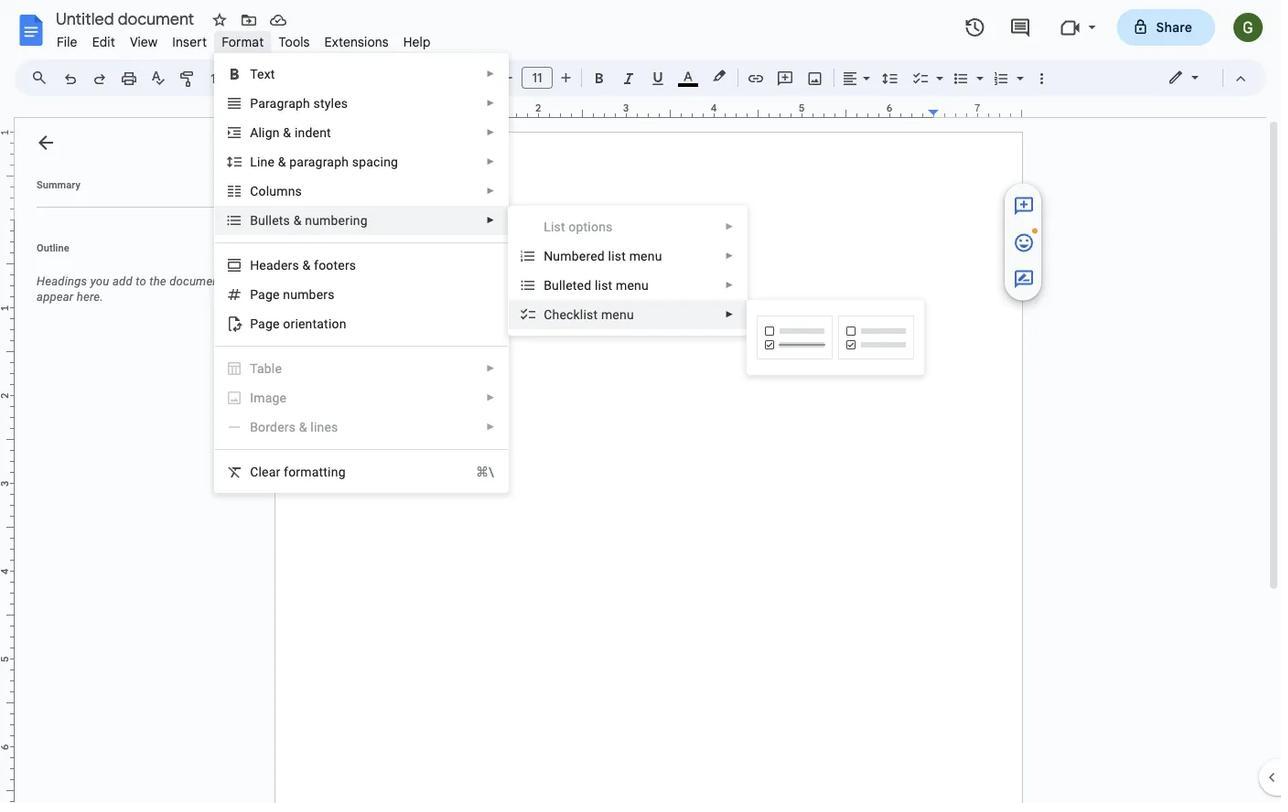 Task type: describe. For each thing, give the bounding box(es) containing it.
colum
[[250, 184, 288, 199]]

umbered
[[553, 249, 605, 264]]

list o ptions
[[544, 219, 613, 234]]

Rename text field
[[49, 7, 205, 29]]

menu for ulleted list menu
[[616, 278, 649, 293]]

will
[[226, 275, 244, 288]]

mode and view toolbar
[[1154, 59, 1256, 96]]

Menus field
[[23, 65, 63, 91]]

a
[[250, 125, 259, 140]]

colum n s
[[250, 184, 302, 199]]

page n u mbers
[[250, 287, 335, 302]]

list for umbered
[[608, 249, 626, 264]]

line & paragraph spacing image
[[880, 65, 901, 91]]

clear formatting c element
[[250, 465, 351, 480]]

Star checkbox
[[207, 7, 232, 33]]

c for lear
[[250, 465, 259, 480]]

tools menu item
[[271, 31, 317, 53]]

ecklist
[[560, 307, 598, 322]]

age
[[265, 390, 287, 405]]

spacing
[[352, 154, 398, 169]]

menu bar inside menu bar banner
[[49, 24, 438, 54]]

bulle
[[250, 213, 279, 228]]

i m age
[[250, 390, 287, 405]]

checklist menu h element
[[544, 307, 640, 322]]

borders & lines menu item
[[215, 413, 508, 442]]

format menu item
[[214, 31, 271, 53]]

borders & lines
[[250, 420, 338, 435]]

orientation
[[283, 316, 347, 331]]

outline heading
[[15, 241, 264, 266]]

menu containing list
[[508, 0, 748, 570]]

tools
[[279, 34, 310, 50]]

formatting
[[284, 465, 346, 480]]

m
[[254, 390, 265, 405]]

borders
[[250, 420, 296, 435]]

view
[[130, 34, 158, 50]]

b ulleted list menu
[[544, 278, 649, 293]]

to
[[136, 275, 146, 288]]

s for t
[[283, 213, 290, 228]]

here.
[[77, 290, 103, 304]]

file
[[57, 34, 77, 50]]

top margin image
[[0, 133, 14, 225]]

numbering
[[305, 213, 368, 228]]

line & paragraph spacing l element
[[250, 154, 404, 169]]

menu for umbered list menu
[[629, 249, 662, 264]]

n for s
[[288, 184, 295, 199]]

add emoji reaction image
[[1013, 232, 1035, 254]]

text
[[250, 66, 275, 81]]

view menu item
[[123, 31, 165, 53]]

add
[[113, 275, 133, 288]]

menu item containing i
[[226, 389, 495, 407]]

& for eaders
[[303, 258, 311, 273]]

columns n element
[[250, 184, 308, 199]]

table 2 element
[[250, 361, 287, 376]]

mbers
[[298, 287, 335, 302]]

menu bar banner
[[0, 0, 1281, 804]]

headings
[[37, 275, 87, 288]]

► for n umbered list menu
[[725, 251, 734, 261]]

p
[[250, 96, 258, 111]]

insert menu item
[[165, 31, 214, 53]]

edit menu item
[[85, 31, 123, 53]]

ulleted
[[552, 278, 592, 293]]

& inside borders & lines menu item
[[299, 420, 307, 435]]

i
[[250, 390, 254, 405]]

insert image image
[[805, 65, 826, 91]]

list for ulleted
[[595, 278, 613, 293]]

page orientation
[[250, 316, 347, 331]]

2 vertical spatial menu
[[601, 307, 634, 322]]

row 1. column 1. strikethrough text when checked element
[[757, 316, 833, 360]]

⌘backslash element
[[454, 463, 494, 481]]

l
[[250, 154, 257, 169]]

list
[[544, 219, 565, 234]]

► for l ine & paragraph spacing
[[486, 157, 495, 167]]

h eaders & footers
[[250, 258, 356, 273]]

image m element
[[250, 390, 292, 405]]

o
[[569, 219, 576, 234]]

l ine & paragraph spacing
[[250, 154, 398, 169]]

► for a lign & indent
[[486, 127, 495, 138]]

insert
[[172, 34, 207, 50]]

s for n
[[295, 184, 302, 199]]

lign
[[259, 125, 280, 140]]



Task type: vqa. For each thing, say whether or not it's contained in the screenshot.
Menu containing List
yes



Task type: locate. For each thing, give the bounding box(es) containing it.
& for ine
[[278, 154, 286, 169]]

► for b ulleted list menu
[[725, 280, 734, 291]]

menu down numbered list menu n element
[[616, 278, 649, 293]]

list options o element
[[544, 219, 618, 234]]

► for p aragraph styles
[[486, 98, 495, 108]]

menu containing text
[[214, 53, 509, 493]]

0 horizontal spatial c
[[250, 465, 259, 480]]

table
[[250, 361, 282, 376]]

►
[[486, 69, 495, 79], [486, 98, 495, 108], [486, 127, 495, 138], [486, 157, 495, 167], [486, 186, 495, 196], [486, 215, 495, 226], [725, 222, 734, 232], [725, 251, 734, 261], [725, 280, 734, 291], [725, 309, 734, 320], [486, 363, 495, 374], [486, 393, 495, 403], [486, 422, 495, 432]]

menu item down table menu item
[[226, 389, 495, 407]]

1 vertical spatial c
[[250, 465, 259, 480]]

page for page orientation
[[250, 316, 280, 331]]

share
[[1157, 19, 1193, 35]]

document outline element
[[15, 118, 264, 804]]

& left lines
[[299, 420, 307, 435]]

text color image
[[678, 65, 698, 87]]

page numbers u element
[[250, 287, 340, 302]]

left margin image
[[276, 103, 368, 117]]

1 horizontal spatial menu item
[[509, 212, 747, 242]]

ptions
[[576, 219, 613, 234]]

list down n umbered list menu
[[595, 278, 613, 293]]

► for s & numbering
[[486, 215, 495, 226]]

right margin image
[[929, 103, 1022, 117]]

paragraph styles p element
[[250, 96, 354, 111]]

outline
[[37, 242, 69, 254]]

& right lign
[[283, 125, 291, 140]]

& right 't'
[[294, 213, 302, 228]]

row inside application
[[754, 313, 917, 362]]

page down page n u mbers on the left top of the page
[[250, 316, 280, 331]]

format
[[222, 34, 264, 50]]

n
[[544, 249, 553, 264]]

0 vertical spatial page
[[250, 287, 280, 302]]

summary heading
[[37, 178, 80, 192]]

menu item containing list
[[509, 212, 747, 242]]

menu item up numbered list menu n element
[[509, 212, 747, 242]]

⌘\
[[476, 465, 494, 480]]

h
[[552, 307, 560, 322]]

aragraph
[[258, 96, 310, 111]]

page for page n u mbers
[[250, 287, 280, 302]]

0 horizontal spatial s
[[283, 213, 290, 228]]

menu item
[[509, 212, 747, 242], [226, 389, 495, 407]]

1 vertical spatial menu item
[[226, 389, 495, 407]]

s right colum in the top of the page
[[295, 184, 302, 199]]

Zoom field
[[203, 65, 272, 93]]

extensions menu item
[[317, 31, 396, 53]]

1 vertical spatial page
[[250, 316, 280, 331]]

bulle t s & numbering
[[250, 213, 368, 228]]

text s element
[[250, 66, 281, 81]]

► for ecklist menu
[[725, 309, 734, 320]]

align & indent image
[[840, 65, 861, 91]]

footers
[[314, 258, 356, 273]]

n left mbers
[[283, 287, 290, 302]]

0 vertical spatial menu
[[629, 249, 662, 264]]

borders & lines q element
[[250, 420, 344, 435]]

1 vertical spatial s
[[283, 213, 290, 228]]

help menu item
[[396, 31, 438, 53]]

& right eaders
[[303, 258, 311, 273]]

bulleted list menu b element
[[544, 278, 654, 293]]

eaders
[[259, 258, 299, 273]]

page
[[250, 287, 280, 302], [250, 316, 280, 331]]

0 vertical spatial menu item
[[509, 212, 747, 242]]

h
[[250, 258, 259, 273]]

s
[[295, 184, 302, 199], [283, 213, 290, 228]]

align & indent a element
[[250, 125, 337, 140]]

share button
[[1117, 9, 1216, 46]]

application containing share
[[0, 0, 1281, 804]]

& for lign
[[283, 125, 291, 140]]

s right bulle
[[283, 213, 290, 228]]

0 vertical spatial n
[[288, 184, 295, 199]]

headers & footers h element
[[250, 258, 362, 273]]

menu up bulleted list menu b element
[[629, 249, 662, 264]]

n up bulle t s & numbering
[[288, 184, 295, 199]]

b
[[544, 278, 552, 293]]

lines
[[311, 420, 338, 435]]

1 horizontal spatial s
[[295, 184, 302, 199]]

1 vertical spatial n
[[283, 287, 290, 302]]

0 vertical spatial s
[[295, 184, 302, 199]]

menu down bulleted list menu b element
[[601, 307, 634, 322]]

0 vertical spatial c
[[544, 307, 552, 322]]

&
[[283, 125, 291, 140], [278, 154, 286, 169], [294, 213, 302, 228], [303, 258, 311, 273], [299, 420, 307, 435]]

c
[[544, 307, 552, 322], [250, 465, 259, 480]]

c down borders
[[250, 465, 259, 480]]

list up bulleted list menu b element
[[608, 249, 626, 264]]

c lear formatting
[[250, 465, 346, 480]]

page orientation 3 element
[[250, 316, 352, 331]]

► for s
[[486, 186, 495, 196]]

headings you add to the document will appear here.
[[37, 275, 244, 304]]

2 page from the top
[[250, 316, 280, 331]]

bullets & numbering t element
[[250, 213, 373, 228]]

indent
[[295, 125, 331, 140]]

1 page from the top
[[250, 287, 280, 302]]

1 horizontal spatial c
[[544, 307, 552, 322]]

Font size text field
[[523, 67, 552, 89]]

suggest edits image
[[1013, 269, 1035, 291]]

list
[[608, 249, 626, 264], [595, 278, 613, 293]]

Zoom text field
[[206, 66, 250, 92]]

p aragraph styles
[[250, 96, 348, 111]]

page left u
[[250, 287, 280, 302]]

► inside table menu item
[[486, 363, 495, 374]]

table menu item
[[215, 354, 508, 384]]

0 horizontal spatial menu item
[[226, 389, 495, 407]]

numbered list menu n element
[[544, 249, 668, 264]]

c down b
[[544, 307, 552, 322]]

application
[[0, 0, 1281, 804]]

n for u
[[283, 287, 290, 302]]

c for h
[[544, 307, 552, 322]]

help
[[403, 34, 431, 50]]

edit
[[92, 34, 115, 50]]

add comment image
[[1013, 195, 1035, 217]]

c h ecklist menu
[[544, 307, 634, 322]]

menu bar
[[49, 24, 438, 54]]

t
[[279, 213, 283, 228]]

menu bar containing file
[[49, 24, 438, 54]]

0 vertical spatial list
[[608, 249, 626, 264]]

file menu item
[[49, 31, 85, 53]]

menu
[[508, 0, 748, 570], [214, 53, 509, 493]]

► inside borders & lines menu item
[[486, 422, 495, 432]]

row 1. column 2. do not strikethrough text when checked element
[[839, 316, 915, 360]]

extensions
[[325, 34, 389, 50]]

lear
[[259, 465, 280, 480]]

summary
[[37, 179, 80, 190]]

1 vertical spatial menu
[[616, 278, 649, 293]]

styles
[[314, 96, 348, 111]]

you
[[90, 275, 109, 288]]

► for age
[[486, 393, 495, 403]]

1 vertical spatial list
[[595, 278, 613, 293]]

paragraph
[[289, 154, 349, 169]]

row
[[754, 313, 917, 362]]

ine
[[257, 154, 275, 169]]

a lign & indent
[[250, 125, 331, 140]]

Font size field
[[522, 67, 560, 90]]

n umbered list menu
[[544, 249, 662, 264]]

n
[[288, 184, 295, 199], [283, 287, 290, 302]]

appear
[[37, 290, 74, 304]]

the
[[149, 275, 166, 288]]

& right ine
[[278, 154, 286, 169]]

u
[[290, 287, 298, 302]]

document
[[170, 275, 223, 288]]

menu
[[629, 249, 662, 264], [616, 278, 649, 293], [601, 307, 634, 322]]

highlight color image
[[709, 65, 730, 87]]

main toolbar
[[54, 0, 1056, 520]]



